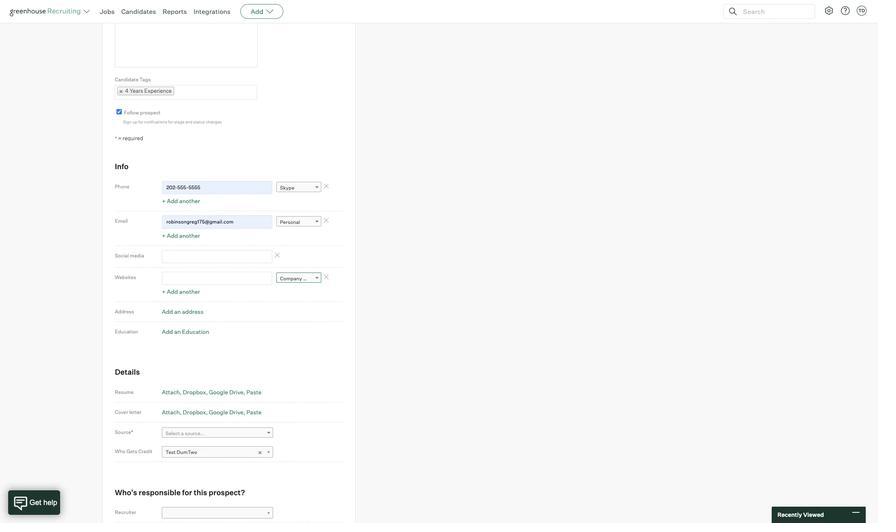 Task type: describe. For each thing, give the bounding box(es) containing it.
1 horizontal spatial *
[[131, 429, 133, 436]]

media
[[130, 253, 144, 259]]

attach for resume
[[162, 389, 180, 396]]

add inside the "websites" element
[[167, 289, 178, 296]]

recently
[[778, 512, 803, 519]]

viewed
[[804, 512, 825, 519]]

email
[[115, 218, 128, 224]]

an for address
[[174, 309, 181, 316]]

who
[[115, 449, 126, 455]]

google for resume
[[209, 389, 228, 396]]

+ add another for phone
[[162, 198, 200, 205]]

follow
[[124, 110, 139, 116]]

add an address
[[162, 309, 204, 316]]

source...
[[185, 431, 205, 437]]

reports
[[163, 7, 187, 16]]

experience
[[144, 87, 172, 94]]

select
[[166, 431, 180, 437]]

+ add another link for phone
[[162, 198, 200, 205]]

credit
[[138, 449, 152, 455]]

dumtwo
[[177, 450, 197, 456]]

test dumtwo
[[166, 450, 197, 456]]

website
[[303, 276, 322, 282]]

websites
[[115, 274, 136, 281]]

add an education
[[162, 329, 209, 336]]

td
[[859, 8, 866, 13]]

select a source... link
[[162, 428, 273, 440]]

cover
[[115, 409, 128, 416]]

status
[[193, 120, 205, 124]]

candidate tags
[[115, 77, 151, 83]]

a
[[181, 431, 184, 437]]

td button
[[857, 6, 867, 16]]

paste for cover letter
[[247, 409, 262, 416]]

0 horizontal spatial education
[[115, 329, 138, 335]]

who's responsible for this prospect?
[[115, 488, 245, 497]]

for for responsible
[[182, 488, 192, 497]]

for for up
[[138, 120, 143, 124]]

add an education link
[[162, 329, 209, 336]]

+ add another for websites
[[162, 289, 200, 296]]

attach link for resume
[[162, 389, 182, 396]]

notes
[[115, 2, 129, 8]]

paste for resume
[[247, 389, 262, 396]]

dropbox link for cover letter
[[183, 409, 208, 416]]

candidates link
[[121, 7, 156, 16]]

paste link for resume
[[247, 389, 262, 396]]

social media
[[115, 253, 144, 259]]

jobs link
[[100, 7, 115, 16]]

greenhouse recruiting image
[[10, 7, 83, 16]]

follow prospect
[[124, 110, 161, 116]]

prospect
[[140, 110, 161, 116]]

an for education
[[174, 329, 181, 336]]

address
[[182, 309, 204, 316]]

another for email
[[179, 232, 200, 239]]

notifications
[[144, 120, 167, 124]]

google for cover letter
[[209, 409, 228, 416]]

company
[[280, 276, 302, 282]]

integrations link
[[194, 7, 231, 16]]

responsible
[[139, 488, 181, 497]]

add an address link
[[162, 309, 204, 316]]

test
[[166, 450, 176, 456]]

4
[[125, 87, 129, 94]]

cover letter
[[115, 409, 142, 416]]

Follow prospect checkbox
[[117, 109, 122, 114]]

paste link for cover letter
[[247, 409, 262, 416]]

* = required
[[115, 135, 143, 141]]

+ add another link for email
[[162, 232, 200, 239]]

1 horizontal spatial education
[[182, 329, 209, 336]]

jobs
[[100, 7, 115, 16]]

and
[[185, 120, 193, 124]]

who's
[[115, 488, 137, 497]]

another for phone
[[179, 198, 200, 205]]

address
[[115, 309, 134, 315]]

candidates
[[121, 7, 156, 16]]

dropbox for resume
[[183, 389, 206, 396]]

google drive link for cover letter
[[209, 409, 245, 416]]



Task type: vqa. For each thing, say whether or not it's contained in the screenshot.
bottom "PASTE"
yes



Task type: locate. For each thing, give the bounding box(es) containing it.
* inside * = required
[[115, 135, 117, 141]]

1 vertical spatial +
[[162, 232, 166, 239]]

0 vertical spatial paste
[[247, 389, 262, 396]]

=
[[118, 135, 122, 141]]

3 + add another link from the top
[[162, 289, 200, 296]]

2 an from the top
[[174, 329, 181, 336]]

add inside add popup button
[[251, 7, 264, 16]]

+ add another link
[[162, 198, 200, 205], [162, 232, 200, 239], [162, 289, 200, 296]]

1 attach dropbox google drive paste from the top
[[162, 389, 262, 396]]

3 + add another from the top
[[162, 289, 200, 296]]

2 attach dropbox google drive paste from the top
[[162, 409, 262, 416]]

personal link
[[277, 217, 322, 228]]

attach dropbox google drive paste for cover letter
[[162, 409, 262, 416]]

1 + add another link from the top
[[162, 198, 200, 205]]

personal
[[280, 219, 300, 226]]

dropbox link
[[183, 389, 208, 396], [183, 409, 208, 416]]

education down address
[[182, 329, 209, 336]]

4 years experience
[[125, 87, 172, 94]]

websites element
[[162, 272, 343, 298]]

gets
[[127, 449, 137, 455]]

0 vertical spatial drive
[[229, 389, 244, 396]]

+
[[162, 198, 166, 205], [162, 232, 166, 239], [162, 289, 166, 296]]

recruiter
[[115, 510, 136, 516]]

company website
[[280, 276, 322, 282]]

phone
[[115, 184, 130, 190]]

2 google from the top
[[209, 409, 228, 416]]

3 + from the top
[[162, 289, 166, 296]]

up
[[133, 120, 137, 124]]

2 vertical spatial + add another link
[[162, 289, 200, 296]]

+ add another
[[162, 198, 200, 205], [162, 232, 200, 239], [162, 289, 200, 296]]

stage
[[174, 120, 185, 124]]

Search text field
[[742, 6, 808, 17]]

1 vertical spatial dropbox link
[[183, 409, 208, 416]]

details
[[115, 368, 140, 377]]

1 paste from the top
[[247, 389, 262, 396]]

1 google drive link from the top
[[209, 389, 245, 396]]

1 vertical spatial attach dropbox google drive paste
[[162, 409, 262, 416]]

attach link for cover letter
[[162, 409, 182, 416]]

2 + add another link from the top
[[162, 232, 200, 239]]

letter
[[129, 409, 142, 416]]

candidate
[[115, 77, 139, 83]]

0 vertical spatial attach dropbox google drive paste
[[162, 389, 262, 396]]

an down add an address link
[[174, 329, 181, 336]]

for left "stage"
[[168, 120, 173, 124]]

1 drive from the top
[[229, 389, 244, 396]]

attach for cover letter
[[162, 409, 180, 416]]

reports link
[[163, 7, 187, 16]]

2 drive from the top
[[229, 409, 244, 416]]

prospect?
[[209, 488, 245, 497]]

0 vertical spatial + add another
[[162, 198, 200, 205]]

1 vertical spatial attach
[[162, 409, 180, 416]]

paste link
[[247, 389, 262, 396], [247, 409, 262, 416]]

0 vertical spatial *
[[115, 135, 117, 141]]

0 vertical spatial an
[[174, 309, 181, 316]]

1 attach link from the top
[[162, 389, 182, 396]]

attach link
[[162, 389, 182, 396], [162, 409, 182, 416]]

None text field
[[174, 86, 182, 99], [162, 272, 272, 285], [174, 86, 182, 99], [162, 272, 272, 285]]

an
[[174, 309, 181, 316], [174, 329, 181, 336]]

0 vertical spatial dropbox link
[[183, 389, 208, 396]]

skype
[[280, 185, 295, 191]]

1 vertical spatial *
[[131, 429, 133, 436]]

source *
[[115, 429, 133, 436]]

select a source...
[[166, 431, 205, 437]]

dropbox link for resume
[[183, 389, 208, 396]]

source
[[115, 429, 131, 436]]

1 vertical spatial an
[[174, 329, 181, 336]]

configure image
[[825, 6, 835, 16]]

1 vertical spatial another
[[179, 232, 200, 239]]

1 + add another from the top
[[162, 198, 200, 205]]

2 horizontal spatial for
[[182, 488, 192, 497]]

1 google from the top
[[209, 389, 228, 396]]

for right up
[[138, 120, 143, 124]]

0 horizontal spatial *
[[115, 135, 117, 141]]

education down address at bottom
[[115, 329, 138, 335]]

1 dropbox link from the top
[[183, 389, 208, 396]]

2 attach from the top
[[162, 409, 180, 416]]

recently viewed
[[778, 512, 825, 519]]

0 vertical spatial dropbox
[[183, 389, 206, 396]]

for left this
[[182, 488, 192, 497]]

+ add another link for websites
[[162, 289, 200, 296]]

another inside the "websites" element
[[179, 289, 200, 296]]

attach dropbox google drive paste
[[162, 389, 262, 396], [162, 409, 262, 416]]

2 dropbox link from the top
[[183, 409, 208, 416]]

1 another from the top
[[179, 198, 200, 205]]

None text field
[[162, 181, 272, 194], [162, 216, 272, 229], [162, 250, 272, 263], [162, 181, 272, 194], [162, 216, 272, 229], [162, 250, 272, 263]]

1 vertical spatial paste link
[[247, 409, 262, 416]]

social
[[115, 253, 129, 259]]

sign up for notifications for stage and status changes
[[123, 120, 222, 124]]

0 horizontal spatial for
[[138, 120, 143, 124]]

0 vertical spatial paste link
[[247, 389, 262, 396]]

company website link
[[277, 273, 322, 285]]

1 vertical spatial paste
[[247, 409, 262, 416]]

1 vertical spatial dropbox
[[183, 409, 206, 416]]

1 vertical spatial google drive link
[[209, 409, 245, 416]]

1 horizontal spatial for
[[168, 120, 173, 124]]

2 vertical spatial another
[[179, 289, 200, 296]]

0 vertical spatial attach
[[162, 389, 180, 396]]

2 + from the top
[[162, 232, 166, 239]]

2 dropbox from the top
[[183, 409, 206, 416]]

drive for cover letter
[[229, 409, 244, 416]]

+ add another inside the "websites" element
[[162, 289, 200, 296]]

*
[[115, 135, 117, 141], [131, 429, 133, 436]]

this
[[194, 488, 207, 497]]

another for websites
[[179, 289, 200, 296]]

google
[[209, 389, 228, 396], [209, 409, 228, 416]]

dropbox
[[183, 389, 206, 396], [183, 409, 206, 416]]

2 attach link from the top
[[162, 409, 182, 416]]

attach
[[162, 389, 180, 396], [162, 409, 180, 416]]

3 another from the top
[[179, 289, 200, 296]]

resume
[[115, 389, 134, 396]]

0 vertical spatial +
[[162, 198, 166, 205]]

1 paste link from the top
[[247, 389, 262, 396]]

sign
[[123, 120, 132, 124]]

1 + from the top
[[162, 198, 166, 205]]

skype link
[[277, 182, 322, 194]]

* up the gets
[[131, 429, 133, 436]]

0 vertical spatial attach link
[[162, 389, 182, 396]]

integrations
[[194, 7, 231, 16]]

+ for phone
[[162, 198, 166, 205]]

0 vertical spatial google
[[209, 389, 228, 396]]

test dumtwo link
[[162, 447, 273, 459]]

add button
[[241, 4, 284, 19]]

+ add another for email
[[162, 232, 200, 239]]

2 google drive link from the top
[[209, 409, 245, 416]]

attach dropbox google drive paste for resume
[[162, 389, 262, 396]]

required
[[123, 135, 143, 141]]

0 vertical spatial + add another link
[[162, 198, 200, 205]]

1 an from the top
[[174, 309, 181, 316]]

Notes text field
[[115, 11, 258, 68]]

add
[[251, 7, 264, 16], [167, 198, 178, 205], [167, 232, 178, 239], [167, 289, 178, 296], [162, 309, 173, 316], [162, 329, 173, 336]]

2 + add another from the top
[[162, 232, 200, 239]]

0 vertical spatial another
[[179, 198, 200, 205]]

* left =
[[115, 135, 117, 141]]

td button
[[856, 4, 869, 17]]

2 vertical spatial + add another
[[162, 289, 200, 296]]

who gets credit
[[115, 449, 152, 455]]

paste
[[247, 389, 262, 396], [247, 409, 262, 416]]

2 another from the top
[[179, 232, 200, 239]]

+ for websites
[[162, 289, 166, 296]]

1 vertical spatial + add another link
[[162, 232, 200, 239]]

+ for email
[[162, 232, 166, 239]]

drive for resume
[[229, 389, 244, 396]]

for
[[138, 120, 143, 124], [168, 120, 173, 124], [182, 488, 192, 497]]

info
[[115, 162, 129, 171]]

tags
[[140, 77, 151, 83]]

1 vertical spatial + add another
[[162, 232, 200, 239]]

dropbox for cover letter
[[183, 409, 206, 416]]

drive
[[229, 389, 244, 396], [229, 409, 244, 416]]

google drive link for resume
[[209, 389, 245, 396]]

2 paste from the top
[[247, 409, 262, 416]]

1 vertical spatial google
[[209, 409, 228, 416]]

changes
[[206, 120, 222, 124]]

2 vertical spatial +
[[162, 289, 166, 296]]

2 paste link from the top
[[247, 409, 262, 416]]

years
[[130, 87, 143, 94]]

another
[[179, 198, 200, 205], [179, 232, 200, 239], [179, 289, 200, 296]]

0 vertical spatial google drive link
[[209, 389, 245, 396]]

1 vertical spatial attach link
[[162, 409, 182, 416]]

+ inside the "websites" element
[[162, 289, 166, 296]]

1 attach from the top
[[162, 389, 180, 396]]

an left address
[[174, 309, 181, 316]]

1 dropbox from the top
[[183, 389, 206, 396]]

1 vertical spatial drive
[[229, 409, 244, 416]]



